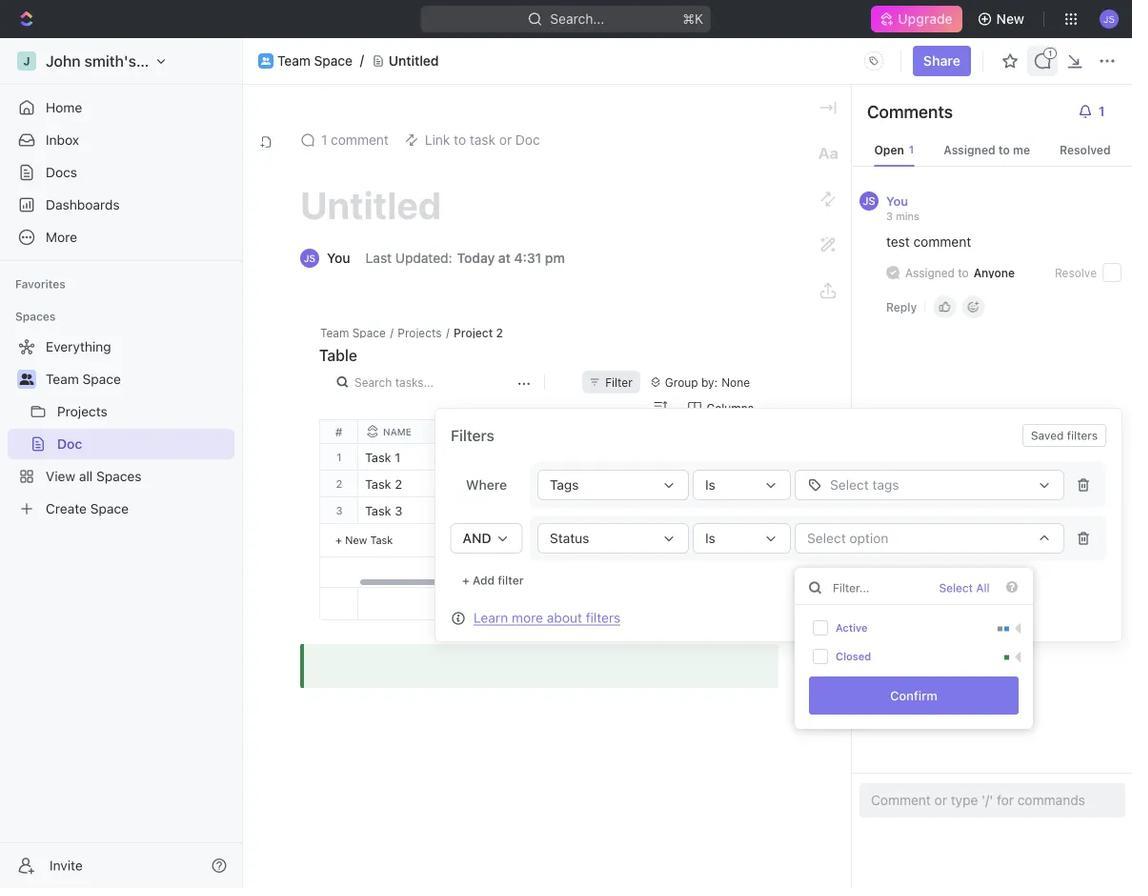 Task type: locate. For each thing, give the bounding box(es) containing it.
inbox
[[46, 132, 79, 148]]

select
[[808, 531, 846, 546], [940, 582, 974, 595]]

1 2 3
[[336, 451, 343, 517]]

you
[[887, 194, 909, 208]]

2 left task 2
[[336, 478, 343, 490]]

team
[[277, 53, 311, 69], [320, 326, 349, 339], [46, 371, 79, 387]]

task down task 3
[[370, 534, 393, 546]]

space right user group image
[[83, 371, 121, 387]]

0 horizontal spatial 2
[[336, 478, 343, 490]]

3 for you 3 mins
[[887, 210, 893, 222]]

search
[[355, 376, 392, 389]]

3 left task 3
[[336, 504, 343, 517]]

select left all
[[940, 582, 974, 595]]

team inside team space / projects / project 2 table
[[320, 326, 349, 339]]

untitled
[[389, 53, 439, 69], [300, 183, 442, 227]]

1 horizontal spatial filters
[[1068, 429, 1098, 442]]

1 vertical spatial team
[[320, 326, 349, 339]]

search tasks...
[[355, 376, 434, 389]]

3 inside "you 3 mins"
[[887, 210, 893, 222]]

team right user group image
[[46, 371, 79, 387]]

0 vertical spatial cell
[[549, 471, 740, 497]]

press space to select this row. row containing 1
[[320, 444, 359, 471]]

0 vertical spatial new
[[997, 11, 1025, 27]]

1 vertical spatial cell
[[549, 498, 740, 523]]

select all link
[[940, 582, 990, 595]]

0 vertical spatial team space link
[[277, 53, 353, 69]]

cell
[[549, 471, 740, 497], [549, 498, 740, 523]]

0 vertical spatial comment
[[331, 132, 389, 148]]

0 vertical spatial select
[[808, 531, 846, 546]]

2 inside press space to select this row. row
[[395, 477, 402, 492]]

select option button
[[795, 523, 1065, 554]]

1 / from the left
[[390, 326, 394, 339]]

closed
[[836, 651, 872, 663]]

task 1
[[365, 451, 401, 465]]

0 horizontal spatial /
[[390, 326, 394, 339]]

task for task 3
[[365, 504, 392, 518]]

team space right user group image
[[46, 371, 121, 387]]

task down task 2
[[365, 504, 392, 518]]

assigned down test comment
[[906, 266, 955, 279]]

task up task 2
[[365, 451, 392, 465]]

team space inside team space link
[[46, 371, 121, 387]]

test
[[887, 234, 910, 250]]

1 vertical spatial team space link
[[46, 364, 231, 395]]

0 horizontal spatial team
[[46, 371, 79, 387]]

new
[[997, 11, 1025, 27], [345, 534, 367, 546]]

2 horizontal spatial 3
[[887, 210, 893, 222]]

team for team space link related to user group image
[[46, 371, 79, 387]]

1 horizontal spatial team space
[[277, 53, 353, 69]]

1 vertical spatial space
[[353, 326, 386, 339]]

team space
[[277, 53, 353, 69], [46, 371, 121, 387]]

john
[[556, 451, 581, 465]]

team for team space link related to user group icon
[[277, 53, 311, 69]]

new right the upgrade
[[997, 11, 1025, 27]]

2 horizontal spatial 1
[[395, 451, 401, 465]]

1 vertical spatial select
[[940, 582, 974, 595]]

1 horizontal spatial comment
[[914, 234, 972, 250]]

press space to select this row. row containing task 1
[[359, 444, 1133, 471]]

john smith cell
[[549, 444, 740, 470]]

0 horizontal spatial team space link
[[46, 364, 231, 395]]

task for task 2
[[365, 477, 392, 492]]

space right user group icon
[[314, 53, 353, 69]]

assigned
[[944, 143, 996, 156], [906, 266, 955, 279]]

grid
[[320, 421, 1133, 621]]

0 vertical spatial space
[[314, 53, 353, 69]]

space
[[314, 53, 353, 69], [353, 326, 386, 339], [83, 371, 121, 387]]

filters right saved
[[1068, 429, 1098, 442]]

comment for 1 comment
[[331, 132, 389, 148]]

0 horizontal spatial 1
[[321, 132, 327, 148]]

row group
[[320, 444, 359, 558], [359, 444, 1133, 587], [711, 444, 759, 558]]

1 horizontal spatial new
[[997, 11, 1025, 27]]

1 horizontal spatial /
[[446, 326, 450, 339]]

2 inside 1 2 3
[[336, 478, 343, 490]]

project
[[454, 326, 493, 339]]

+
[[462, 574, 470, 587]]

assigned to
[[906, 266, 969, 279]]

0 horizontal spatial new
[[345, 534, 367, 546]]

space up 'table'
[[353, 326, 386, 339]]

select all
[[940, 582, 990, 595]]

cell for task 3
[[549, 498, 740, 523]]

1 for 1 2 3
[[337, 451, 342, 463]]

comment
[[331, 132, 389, 148], [914, 234, 972, 250]]

/ left project
[[446, 326, 450, 339]]

tasks...
[[395, 376, 434, 389]]

0 horizontal spatial team space
[[46, 371, 121, 387]]

0 horizontal spatial filters
[[586, 610, 621, 626]]

3
[[887, 210, 893, 222], [395, 504, 403, 518], [336, 504, 343, 517]]

1 vertical spatial filters
[[586, 610, 621, 626]]

1 vertical spatial assigned
[[906, 266, 955, 279]]

open
[[875, 143, 905, 156]]

1 horizontal spatial team
[[277, 53, 311, 69]]

about
[[547, 610, 582, 626]]

1 horizontal spatial team space link
[[277, 53, 353, 69]]

last updated: today at 4:31 pm
[[366, 250, 565, 266]]

1
[[321, 132, 327, 148], [395, 451, 401, 465], [337, 451, 342, 463]]

team up 'table'
[[320, 326, 349, 339]]

3 down task 2
[[395, 504, 403, 518]]

0 vertical spatial team space
[[277, 53, 353, 69]]

new for new
[[997, 11, 1025, 27]]

3 down the you
[[887, 210, 893, 222]]

new inside grid
[[345, 534, 367, 546]]

1 row group from the left
[[320, 444, 359, 558]]

john smith
[[556, 451, 616, 465]]

2 up task 3
[[395, 477, 402, 492]]

active
[[836, 622, 868, 635]]

0 vertical spatial team
[[277, 53, 311, 69]]

filters right about
[[586, 610, 621, 626]]

0 horizontal spatial to
[[959, 266, 969, 279]]

2 horizontal spatial team
[[320, 326, 349, 339]]

0 horizontal spatial select
[[808, 531, 846, 546]]

task 3
[[365, 504, 403, 518]]

updated:
[[396, 250, 452, 266]]

favorites
[[15, 277, 66, 291]]

team inside the sidebar 'navigation'
[[46, 371, 79, 387]]

2 cell from the top
[[549, 498, 740, 523]]

docs link
[[8, 157, 235, 188]]

2 vertical spatial space
[[83, 371, 121, 387]]

2 for task 2
[[395, 477, 402, 492]]

/ left projects
[[390, 326, 394, 339]]

2 right project
[[496, 326, 503, 339]]

new down task 3
[[345, 534, 367, 546]]

task down task 1
[[365, 477, 392, 492]]

you 3 mins
[[887, 194, 920, 222]]

pm
[[545, 250, 565, 266]]

to down test comment
[[959, 266, 969, 279]]

team space for team space link related to user group icon
[[277, 53, 353, 69]]

4:31
[[514, 250, 542, 266]]

1 vertical spatial untitled
[[300, 183, 442, 227]]

to
[[999, 143, 1011, 156], [959, 266, 969, 279]]

1 comment
[[321, 132, 389, 148]]

select left 'option' at right
[[808, 531, 846, 546]]

2 vertical spatial team
[[46, 371, 79, 387]]

2
[[496, 326, 503, 339], [395, 477, 402, 492], [336, 478, 343, 490]]

1 horizontal spatial 2
[[395, 477, 402, 492]]

task for task 1
[[365, 451, 392, 465]]

dashboards
[[46, 197, 120, 213]]

team right user group icon
[[277, 53, 311, 69]]

1 inside 1 2 3
[[337, 451, 342, 463]]

option
[[850, 531, 889, 546]]

new inside new 'button'
[[997, 11, 1025, 27]]

1 horizontal spatial 1
[[337, 451, 342, 463]]

space inside the sidebar 'navigation'
[[83, 371, 121, 387]]

row group containing 1 2 3
[[320, 444, 359, 558]]

1 vertical spatial team space
[[46, 371, 121, 387]]

/
[[390, 326, 394, 339], [446, 326, 450, 339]]

team space link
[[277, 53, 353, 69], [46, 364, 231, 395]]

assigned left me
[[944, 143, 996, 156]]

to for assigned to me
[[999, 143, 1011, 156]]

1 horizontal spatial select
[[940, 582, 974, 595]]

grid containing task 1
[[320, 421, 1133, 621]]

0 vertical spatial assigned
[[944, 143, 996, 156]]

2 inside team space / projects / project 2 table
[[496, 326, 503, 339]]

task
[[365, 451, 392, 465], [365, 477, 392, 492], [365, 504, 392, 518], [370, 534, 393, 546]]

2 horizontal spatial 2
[[496, 326, 503, 339]]

2 row group from the left
[[359, 444, 1133, 587]]

press space to select this row. row
[[320, 444, 359, 471], [359, 444, 1133, 471], [320, 471, 359, 498], [359, 471, 1133, 498], [320, 498, 359, 524], [359, 498, 1133, 524], [359, 588, 1133, 621]]

team space right user group icon
[[277, 53, 353, 69]]

0 horizontal spatial 3
[[336, 504, 343, 517]]

1 horizontal spatial 3
[[395, 504, 403, 518]]

1 vertical spatial new
[[345, 534, 367, 546]]

share
[[924, 53, 961, 69]]

to left me
[[999, 143, 1011, 156]]

assigned for assigned to me
[[944, 143, 996, 156]]

test comment
[[887, 234, 972, 250]]

select inside dropdown button
[[808, 531, 846, 546]]

filters
[[1068, 429, 1098, 442], [586, 610, 621, 626]]

1 horizontal spatial to
[[999, 143, 1011, 156]]

space for team space link related to user group icon
[[314, 53, 353, 69]]

1 vertical spatial to
[[959, 266, 969, 279]]

+ add filter
[[462, 574, 524, 587]]

1 vertical spatial comment
[[914, 234, 972, 250]]

0 horizontal spatial comment
[[331, 132, 389, 148]]

resolved
[[1060, 143, 1111, 156]]

1 cell from the top
[[549, 471, 740, 497]]

0 vertical spatial to
[[999, 143, 1011, 156]]

sidebar navigation
[[0, 38, 243, 889]]

user group image
[[261, 57, 271, 65]]



Task type: vqa. For each thing, say whether or not it's contained in the screenshot.
right 1
yes



Task type: describe. For each thing, give the bounding box(es) containing it.
filter button
[[583, 371, 641, 394]]

more
[[512, 610, 544, 626]]

me
[[1014, 143, 1031, 156]]

filter
[[498, 574, 524, 587]]

comment for test comment
[[914, 234, 972, 250]]

mins
[[896, 210, 920, 222]]

3 row group from the left
[[711, 444, 759, 558]]

1 for 1 comment
[[321, 132, 327, 148]]

select for select all
[[940, 582, 974, 595]]

learn
[[474, 610, 508, 626]]

#
[[335, 425, 343, 439]]

space inside team space / projects / project 2 table
[[353, 326, 386, 339]]

new task
[[345, 534, 393, 546]]

press space to select this row. row containing 2
[[320, 471, 359, 498]]

home
[[46, 100, 82, 115]]

upgrade
[[899, 11, 953, 27]]

where
[[466, 477, 507, 493]]

comments
[[868, 101, 953, 122]]

Filter... text field
[[810, 572, 929, 595]]

docs
[[46, 164, 77, 180]]

and
[[463, 531, 492, 546]]

⌘k
[[683, 11, 704, 27]]

2 for 1 2 3
[[336, 478, 343, 490]]

to for assigned to
[[959, 266, 969, 279]]

confirm
[[891, 689, 938, 703]]

reply
[[887, 300, 918, 314]]

home link
[[8, 92, 235, 123]]

projects
[[398, 326, 442, 339]]

team space for team space link related to user group image
[[46, 371, 121, 387]]

filter
[[606, 376, 633, 389]]

press space to select this row. row containing 3
[[320, 498, 359, 524]]

search...
[[551, 11, 605, 27]]

team space link for user group icon
[[277, 53, 353, 69]]

last
[[366, 250, 392, 266]]

invite
[[50, 858, 83, 874]]

at
[[499, 250, 511, 266]]

space for team space link related to user group image
[[83, 371, 121, 387]]

user group image
[[20, 374, 34, 385]]

smith
[[584, 451, 616, 465]]

3 for task 3
[[395, 504, 403, 518]]

2 / from the left
[[446, 326, 450, 339]]

today
[[457, 250, 495, 266]]

new for new task
[[345, 534, 367, 546]]

Search tasks... text field
[[355, 369, 513, 396]]

favorites button
[[8, 273, 73, 296]]

press space to select this row. row containing task 3
[[359, 498, 1133, 524]]

add
[[473, 574, 495, 587]]

saved
[[1032, 429, 1065, 442]]

task 2
[[365, 477, 402, 492]]

cell for task 2
[[549, 471, 740, 497]]

table
[[319, 347, 357, 365]]

select option
[[808, 531, 889, 546]]

0 vertical spatial filters
[[1068, 429, 1098, 442]]

resolve
[[1056, 266, 1098, 279]]

press space to select this row. row containing task 2
[[359, 471, 1133, 498]]

dashboards link
[[8, 190, 235, 220]]

saved filters
[[1032, 429, 1098, 442]]

learn more about filters link
[[474, 610, 621, 626]]

inbox link
[[8, 125, 235, 155]]

select for select option
[[808, 531, 846, 546]]

team space / projects / project 2 table
[[319, 326, 503, 365]]

0 vertical spatial untitled
[[389, 53, 439, 69]]

upgrade link
[[872, 6, 963, 32]]

new button
[[970, 4, 1037, 34]]

spaces
[[15, 310, 56, 323]]

assigned for assigned to
[[906, 266, 955, 279]]

team space link for user group image
[[46, 364, 231, 395]]

learn more about filters
[[474, 610, 621, 626]]

js
[[863, 195, 876, 207]]

all
[[977, 582, 990, 595]]

assigned to me
[[944, 143, 1031, 156]]

row group containing task 1
[[359, 444, 1133, 587]]



